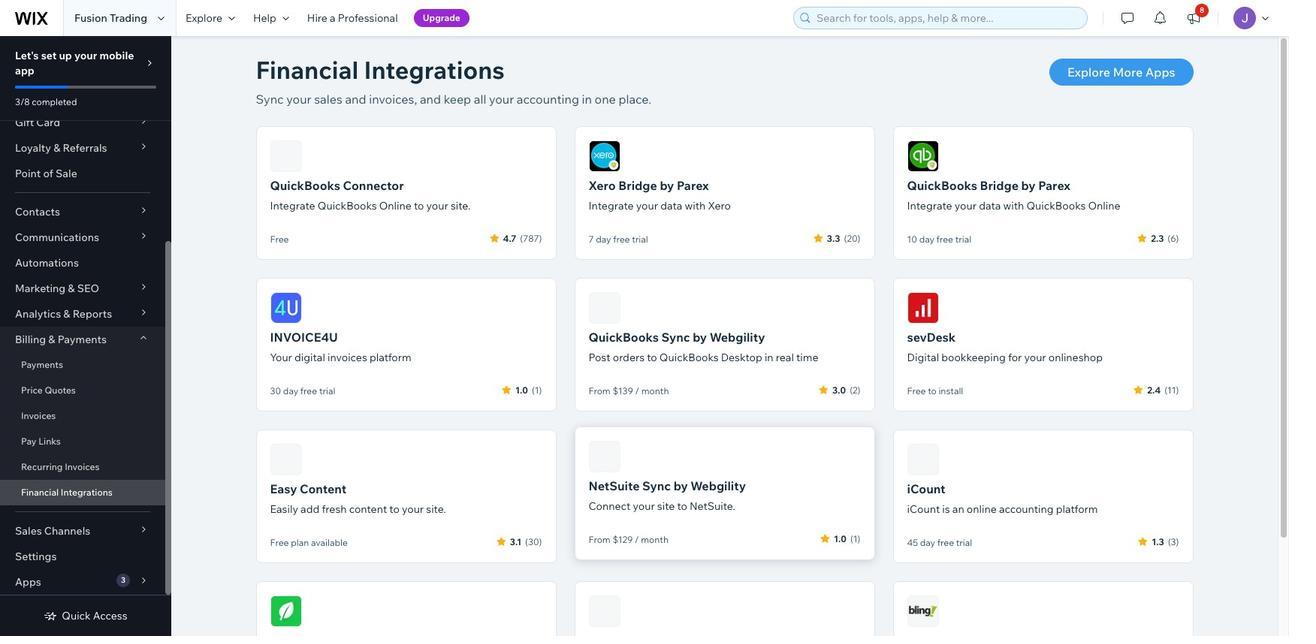 Task type: locate. For each thing, give the bounding box(es) containing it.
2 vertical spatial free
[[270, 537, 289, 548]]

bridge inside quickbooks bridge by parex integrate your data with quickbooks online
[[980, 178, 1019, 193]]

in
[[582, 92, 592, 107], [765, 351, 774, 364]]

integrate inside quickbooks connector integrate quickbooks online to your site.
[[270, 199, 315, 213]]

with inside quickbooks bridge by parex integrate your data with quickbooks online
[[1003, 199, 1024, 213]]

0 horizontal spatial platform
[[370, 351, 411, 364]]

0 horizontal spatial 1.0
[[515, 384, 528, 396]]

0 horizontal spatial accounting
[[517, 92, 579, 107]]

month right $139
[[641, 385, 669, 397]]

& inside billing & payments dropdown button
[[48, 333, 55, 346]]

1 bridge from the left
[[619, 178, 657, 193]]

and left keep
[[420, 92, 441, 107]]

1 horizontal spatial explore
[[1068, 65, 1110, 80]]

0 horizontal spatial 1.0 (1)
[[515, 384, 542, 396]]

loyalty
[[15, 141, 51, 155]]

webgility up netsuite.
[[691, 478, 746, 493]]

trading
[[110, 11, 147, 25]]

0 horizontal spatial and
[[345, 92, 366, 107]]

2 data from the left
[[979, 199, 1001, 213]]

by for netsuite sync by webgility
[[674, 478, 688, 493]]

1 horizontal spatial invoices
[[65, 461, 100, 473]]

let's set up your mobile app
[[15, 49, 134, 77]]

1.0
[[515, 384, 528, 396], [834, 533, 847, 544]]

in left real
[[765, 351, 774, 364]]

a
[[330, 11, 336, 25]]

1 online from the left
[[379, 199, 412, 213]]

trial down xero bridge by parex integrate your data with xero
[[632, 234, 648, 245]]

payments link
[[0, 352, 165, 378]]

quickbooks sync by webgility icon image
[[589, 292, 620, 324]]

by inside xero bridge by parex integrate your data with xero
[[660, 178, 674, 193]]

1.0 (1) for webgility
[[834, 533, 861, 544]]

1 horizontal spatial bridge
[[980, 178, 1019, 193]]

parex for quickbooks bridge by parex
[[1038, 178, 1070, 193]]

1 vertical spatial xero
[[708, 199, 731, 213]]

payments inside dropdown button
[[58, 333, 107, 346]]

& for marketing
[[68, 282, 75, 295]]

price
[[21, 385, 43, 396]]

integrations inside sidebar element
[[61, 487, 113, 498]]

Search for tools, apps, help & more... field
[[812, 8, 1083, 29]]

apps inside sidebar element
[[15, 575, 41, 589]]

0 horizontal spatial invoices
[[21, 410, 56, 421]]

by for quickbooks sync by webgility
[[693, 330, 707, 345]]

(1) for invoices
[[532, 384, 542, 396]]

1 horizontal spatial site.
[[451, 199, 471, 213]]

0 horizontal spatial (1)
[[532, 384, 542, 396]]

45 day free trial
[[907, 537, 972, 548]]

3.1 (30)
[[510, 536, 542, 547]]

free for icount
[[937, 537, 954, 548]]

data inside quickbooks bridge by parex integrate your data with quickbooks online
[[979, 199, 1001, 213]]

1 vertical spatial invoices
[[65, 461, 100, 473]]

from
[[589, 385, 611, 397], [589, 534, 611, 545]]

from left $129
[[589, 534, 611, 545]]

free
[[270, 234, 289, 245], [907, 385, 926, 397], [270, 537, 289, 548]]

1 vertical spatial platform
[[1056, 503, 1098, 516]]

vosfactures icon image
[[589, 596, 620, 627]]

payments down analytics & reports popup button
[[58, 333, 107, 346]]

1 horizontal spatial parex
[[1038, 178, 1070, 193]]

day right '30' at the left
[[283, 385, 298, 397]]

1 vertical spatial /
[[635, 534, 639, 545]]

0 horizontal spatial integrations
[[61, 487, 113, 498]]

sales
[[15, 524, 42, 538]]

1 data from the left
[[660, 199, 682, 213]]

/
[[635, 385, 639, 397], [635, 534, 639, 545]]

explore left more
[[1068, 65, 1110, 80]]

0 vertical spatial 1.0 (1)
[[515, 384, 542, 396]]

0 vertical spatial invoices
[[21, 410, 56, 421]]

1 horizontal spatial and
[[420, 92, 441, 107]]

of
[[43, 167, 53, 180]]

with for quickbooks bridge by parex
[[1003, 199, 1024, 213]]

payments
[[58, 333, 107, 346], [21, 359, 63, 370]]

1 vertical spatial month
[[641, 534, 669, 545]]

easy content icon image
[[270, 444, 302, 476]]

your inside xero bridge by parex integrate your data with xero
[[636, 199, 658, 213]]

2 and from the left
[[420, 92, 441, 107]]

0 vertical spatial (1)
[[532, 384, 542, 396]]

1 horizontal spatial integrations
[[364, 55, 505, 85]]

integrations up keep
[[364, 55, 505, 85]]

hire a professional link
[[298, 0, 407, 36]]

/ right $129
[[635, 534, 639, 545]]

sidebar element
[[0, 0, 171, 636]]

apps right more
[[1145, 65, 1175, 80]]

apps inside explore more apps button
[[1145, 65, 1175, 80]]

0 horizontal spatial in
[[582, 92, 592, 107]]

1 horizontal spatial xero
[[708, 199, 731, 213]]

your inside let's set up your mobile app
[[74, 49, 97, 62]]

& inside analytics & reports popup button
[[63, 307, 70, 321]]

& right billing
[[48, 333, 55, 346]]

explore more apps button
[[1050, 59, 1193, 86]]

by
[[660, 178, 674, 193], [1021, 178, 1036, 193], [693, 330, 707, 345], [674, 478, 688, 493]]

keep
[[444, 92, 471, 107]]

site
[[657, 499, 675, 513]]

integrate inside quickbooks bridge by parex integrate your data with quickbooks online
[[907, 199, 952, 213]]

month for netsuite
[[641, 534, 669, 545]]

&
[[53, 141, 60, 155], [68, 282, 75, 295], [63, 307, 70, 321], [48, 333, 55, 346]]

30 day free trial
[[270, 385, 335, 397]]

1 vertical spatial icount
[[907, 503, 940, 516]]

0 vertical spatial icount
[[907, 482, 946, 497]]

gift
[[15, 116, 34, 129]]

install
[[939, 385, 963, 397]]

free right 45
[[937, 537, 954, 548]]

trial
[[632, 234, 648, 245], [955, 234, 971, 245], [319, 385, 335, 397], [956, 537, 972, 548]]

& inside marketing & seo dropdown button
[[68, 282, 75, 295]]

accounting right online
[[999, 503, 1054, 516]]

referrals
[[63, 141, 107, 155]]

free left plan at the bottom of page
[[270, 537, 289, 548]]

/ for netsuite
[[635, 534, 639, 545]]

by inside quickbooks bridge by parex integrate your data with quickbooks online
[[1021, 178, 1036, 193]]

2 with from the left
[[1003, 199, 1024, 213]]

to inside netsuite sync by webgility connect your site to netsuite.
[[677, 499, 687, 513]]

day right "10"
[[919, 234, 934, 245]]

2.3 (6)
[[1151, 233, 1179, 244]]

from left $139
[[589, 385, 611, 397]]

2 bridge from the left
[[980, 178, 1019, 193]]

0 vertical spatial site.
[[451, 199, 471, 213]]

sync for quickbooks
[[662, 330, 690, 345]]

webgility inside quickbooks sync by webgility post orders to quickbooks desktop in real time
[[710, 330, 765, 345]]

integrate up "10 day free trial"
[[907, 199, 952, 213]]

integrate inside xero bridge by parex integrate your data with xero
[[589, 199, 634, 213]]

(6)
[[1168, 233, 1179, 244]]

marketing & seo button
[[0, 276, 165, 301]]

your inside netsuite sync by webgility connect your site to netsuite.
[[633, 499, 655, 513]]

2 / from the top
[[635, 534, 639, 545]]

platform inside invoice4u your digital invoices platform
[[370, 351, 411, 364]]

1 horizontal spatial platform
[[1056, 503, 1098, 516]]

0 vertical spatial in
[[582, 92, 592, 107]]

1.0 for webgility
[[834, 533, 847, 544]]

3.3
[[827, 233, 840, 244]]

sync
[[256, 92, 284, 107], [662, 330, 690, 345], [642, 478, 671, 493]]

1 vertical spatial financial
[[21, 487, 59, 498]]

free right 7
[[613, 234, 630, 245]]

accounting left one
[[517, 92, 579, 107]]

in left one
[[582, 92, 592, 107]]

1 horizontal spatial online
[[1088, 199, 1121, 213]]

marketing
[[15, 282, 65, 295]]

financial inside financial integrations sync your sales and invoices, and keep all your accounting in one place.
[[256, 55, 359, 85]]

automations
[[15, 256, 79, 270]]

quickbooks
[[270, 178, 340, 193], [907, 178, 977, 193], [318, 199, 377, 213], [1027, 199, 1086, 213], [589, 330, 659, 345], [659, 351, 719, 364]]

1 vertical spatial free
[[907, 385, 926, 397]]

1.0 (1) for invoices
[[515, 384, 542, 396]]

integrations
[[364, 55, 505, 85], [61, 487, 113, 498]]

with inside xero bridge by parex integrate your data with xero
[[685, 199, 706, 213]]

(2)
[[850, 384, 861, 396]]

trial down digital
[[319, 385, 335, 397]]

marketing & seo
[[15, 282, 99, 295]]

online inside quickbooks connector integrate quickbooks online to your site.
[[379, 199, 412, 213]]

by for quickbooks bridge by parex
[[1021, 178, 1036, 193]]

0 vertical spatial payments
[[58, 333, 107, 346]]

3 integrate from the left
[[907, 199, 952, 213]]

0 vertical spatial integrations
[[364, 55, 505, 85]]

quick
[[62, 609, 91, 623]]

sync up site on the right of the page
[[642, 478, 671, 493]]

1 vertical spatial 1.0 (1)
[[834, 533, 861, 544]]

recurring invoices link
[[0, 455, 165, 480]]

1 vertical spatial in
[[765, 351, 774, 364]]

0 vertical spatial /
[[635, 385, 639, 397]]

3
[[121, 575, 125, 585]]

easily
[[270, 503, 298, 516]]

month
[[641, 385, 669, 397], [641, 534, 669, 545]]

0 vertical spatial financial
[[256, 55, 359, 85]]

apps down the settings
[[15, 575, 41, 589]]

data inside xero bridge by parex integrate your data with xero
[[660, 199, 682, 213]]

and right sales
[[345, 92, 366, 107]]

& left seo on the left top
[[68, 282, 75, 295]]

integrate for quickbooks
[[907, 199, 952, 213]]

1 horizontal spatial integrate
[[589, 199, 634, 213]]

1 vertical spatial from
[[589, 534, 611, 545]]

1 / from the top
[[635, 385, 639, 397]]

trial for xero
[[632, 234, 648, 245]]

icount icount is an online accounting platform
[[907, 482, 1098, 516]]

1 parex from the left
[[677, 178, 709, 193]]

& for loyalty
[[53, 141, 60, 155]]

financial integrations sync your sales and invoices, and keep all your accounting in one place.
[[256, 55, 651, 107]]

add
[[301, 503, 319, 516]]

quick access
[[62, 609, 127, 623]]

parex
[[677, 178, 709, 193], [1038, 178, 1070, 193]]

free up invoice4u icon
[[270, 234, 289, 245]]

sales channels
[[15, 524, 90, 538]]

0 horizontal spatial online
[[379, 199, 412, 213]]

is
[[942, 503, 950, 516]]

1 horizontal spatial data
[[979, 199, 1001, 213]]

trial for icount
[[956, 537, 972, 548]]

1 horizontal spatial (1)
[[850, 533, 861, 544]]

2 integrate from the left
[[589, 199, 634, 213]]

free down the "digital"
[[907, 385, 926, 397]]

parex for xero bridge by parex
[[677, 178, 709, 193]]

1 vertical spatial 1.0
[[834, 533, 847, 544]]

sync up from $139 / month
[[662, 330, 690, 345]]

0 vertical spatial platform
[[370, 351, 411, 364]]

content
[[300, 482, 346, 497]]

0 vertical spatial from
[[589, 385, 611, 397]]

2 month from the top
[[641, 534, 669, 545]]

accounting
[[517, 92, 579, 107], [999, 503, 1054, 516]]

netsuite.
[[690, 499, 735, 513]]

digital
[[907, 351, 939, 364]]

0 horizontal spatial explore
[[186, 11, 222, 25]]

integrate down quickbooks connector icon
[[270, 199, 315, 213]]

orders
[[613, 351, 645, 364]]

free right "10"
[[937, 234, 953, 245]]

0 vertical spatial xero
[[589, 178, 616, 193]]

set
[[41, 49, 57, 62]]

0 horizontal spatial bridge
[[619, 178, 657, 193]]

bling icon image
[[907, 596, 939, 627]]

0 vertical spatial sync
[[256, 92, 284, 107]]

0 horizontal spatial site.
[[426, 503, 446, 516]]

accounting inside icount icount is an online accounting platform
[[999, 503, 1054, 516]]

1 vertical spatial site.
[[426, 503, 446, 516]]

2 horizontal spatial integrate
[[907, 199, 952, 213]]

1 horizontal spatial apps
[[1145, 65, 1175, 80]]

fusion trading
[[74, 11, 147, 25]]

1 horizontal spatial 1.0
[[834, 533, 847, 544]]

0 horizontal spatial financial
[[21, 487, 59, 498]]

2 from from the top
[[589, 534, 611, 545]]

0 vertical spatial apps
[[1145, 65, 1175, 80]]

from for quickbooks
[[589, 385, 611, 397]]

& for billing
[[48, 333, 55, 346]]

by inside quickbooks sync by webgility post orders to quickbooks desktop in real time
[[693, 330, 707, 345]]

mobile
[[99, 49, 134, 62]]

0 vertical spatial accounting
[[517, 92, 579, 107]]

1 horizontal spatial in
[[765, 351, 774, 364]]

explore left 'help'
[[186, 11, 222, 25]]

bridge inside xero bridge by parex integrate your data with xero
[[619, 178, 657, 193]]

by inside netsuite sync by webgility connect your site to netsuite.
[[674, 478, 688, 493]]

1.0 (1)
[[515, 384, 542, 396], [834, 533, 861, 544]]

1 vertical spatial apps
[[15, 575, 41, 589]]

free right '30' at the left
[[300, 385, 317, 397]]

online
[[379, 199, 412, 213], [1088, 199, 1121, 213]]

webgility for quickbooks sync by webgility
[[710, 330, 765, 345]]

0 horizontal spatial data
[[660, 199, 682, 213]]

0 vertical spatial explore
[[186, 11, 222, 25]]

0 horizontal spatial with
[[685, 199, 706, 213]]

0 horizontal spatial parex
[[677, 178, 709, 193]]

1 vertical spatial integrations
[[61, 487, 113, 498]]

trial down an
[[956, 537, 972, 548]]

invoices up pay links
[[21, 410, 56, 421]]

1 horizontal spatial financial
[[256, 55, 359, 85]]

(1) for webgility
[[850, 533, 861, 544]]

webgility up desktop
[[710, 330, 765, 345]]

parex inside quickbooks bridge by parex integrate your data with quickbooks online
[[1038, 178, 1070, 193]]

day for xero
[[596, 234, 611, 245]]

month right $129
[[641, 534, 669, 545]]

sync left sales
[[256, 92, 284, 107]]

free for invoice4u
[[300, 385, 317, 397]]

day right 45
[[920, 537, 935, 548]]

1 vertical spatial webgility
[[691, 478, 746, 493]]

point of sale link
[[0, 161, 165, 186]]

0 vertical spatial webgility
[[710, 330, 765, 345]]

0 horizontal spatial apps
[[15, 575, 41, 589]]

free for sevdesk
[[907, 385, 926, 397]]

to inside quickbooks sync by webgility post orders to quickbooks desktop in real time
[[647, 351, 657, 364]]

explore inside explore more apps button
[[1068, 65, 1110, 80]]

2.3
[[1151, 233, 1164, 244]]

communications
[[15, 231, 99, 244]]

1 from from the top
[[589, 385, 611, 397]]

1 vertical spatial explore
[[1068, 65, 1110, 80]]

parex inside xero bridge by parex integrate your data with xero
[[677, 178, 709, 193]]

& left reports
[[63, 307, 70, 321]]

by for xero bridge by parex
[[660, 178, 674, 193]]

bridge
[[619, 178, 657, 193], [980, 178, 1019, 193]]

trial right "10"
[[955, 234, 971, 245]]

and
[[345, 92, 366, 107], [420, 92, 441, 107]]

integrations down recurring invoices link
[[61, 487, 113, 498]]

site. inside easy content easily add fresh content to your site.
[[426, 503, 446, 516]]

1 vertical spatial sync
[[662, 330, 690, 345]]

netsuite
[[589, 478, 640, 493]]

day right 7
[[596, 234, 611, 245]]

icount left is
[[907, 503, 940, 516]]

all
[[474, 92, 486, 107]]

quickbooks connector integrate quickbooks online to your site.
[[270, 178, 471, 213]]

10
[[907, 234, 917, 245]]

from $129 / month
[[589, 534, 669, 545]]

& right loyalty
[[53, 141, 60, 155]]

/ right $139
[[635, 385, 639, 397]]

& inside loyalty & referrals dropdown button
[[53, 141, 60, 155]]

1 vertical spatial (1)
[[850, 533, 861, 544]]

sale
[[56, 167, 77, 180]]

quickbooks bridge by parex icon image
[[907, 140, 939, 172]]

1 month from the top
[[641, 385, 669, 397]]

financial down recurring
[[21, 487, 59, 498]]

1 horizontal spatial 1.0 (1)
[[834, 533, 861, 544]]

payments up price quotes
[[21, 359, 63, 370]]

sync for netsuite
[[642, 478, 671, 493]]

invoices down pay links "link"
[[65, 461, 100, 473]]

2 online from the left
[[1088, 199, 1121, 213]]

integrate up 7 day free trial
[[589, 199, 634, 213]]

1 integrate from the left
[[270, 199, 315, 213]]

(20)
[[844, 233, 861, 244]]

0 vertical spatial month
[[641, 385, 669, 397]]

sync inside quickbooks sync by webgility post orders to quickbooks desktop in real time
[[662, 330, 690, 345]]

free for easy content
[[270, 537, 289, 548]]

month for quickbooks
[[641, 385, 669, 397]]

0 vertical spatial 1.0
[[515, 384, 528, 396]]

webgility inside netsuite sync by webgility connect your site to netsuite.
[[691, 478, 746, 493]]

sync inside financial integrations sync your sales and invoices, and keep all your accounting in one place.
[[256, 92, 284, 107]]

green invoice icon image
[[270, 596, 302, 627]]

1 horizontal spatial with
[[1003, 199, 1024, 213]]

bridge for xero
[[619, 178, 657, 193]]

sync inside netsuite sync by webgility connect your site to netsuite.
[[642, 478, 671, 493]]

1 vertical spatial accounting
[[999, 503, 1054, 516]]

1 horizontal spatial accounting
[[999, 503, 1054, 516]]

icount up is
[[907, 482, 946, 497]]

financial up sales
[[256, 55, 359, 85]]

to inside easy content easily add fresh content to your site.
[[389, 503, 400, 516]]

integrations inside financial integrations sync your sales and invoices, and keep all your accounting in one place.
[[364, 55, 505, 85]]

0 horizontal spatial integrate
[[270, 199, 315, 213]]

financial inside sidebar element
[[21, 487, 59, 498]]

& for analytics
[[63, 307, 70, 321]]

1 with from the left
[[685, 199, 706, 213]]

2 parex from the left
[[1038, 178, 1070, 193]]

2 vertical spatial sync
[[642, 478, 671, 493]]



Task type: vqa. For each thing, say whether or not it's contained in the screenshot.


Task type: describe. For each thing, give the bounding box(es) containing it.
day for icount
[[920, 537, 935, 548]]

your inside easy content easily add fresh content to your site.
[[402, 503, 424, 516]]

communications button
[[0, 225, 165, 250]]

integrate for xero
[[589, 199, 634, 213]]

45
[[907, 537, 918, 548]]

quick access button
[[44, 609, 127, 623]]

loyalty & referrals
[[15, 141, 107, 155]]

integrations for financial integrations sync your sales and invoices, and keep all your accounting in one place.
[[364, 55, 505, 85]]

reports
[[73, 307, 112, 321]]

data for quickbooks
[[979, 199, 1001, 213]]

site. inside quickbooks connector integrate quickbooks online to your site.
[[451, 199, 471, 213]]

free to install
[[907, 385, 963, 397]]

sevdesk icon image
[[907, 292, 939, 324]]

xero bridge by parex icon image
[[589, 140, 620, 172]]

8
[[1200, 5, 1204, 15]]

1 and from the left
[[345, 92, 366, 107]]

seo
[[77, 282, 99, 295]]

point of sale
[[15, 167, 77, 180]]

recurring
[[21, 461, 63, 473]]

pay links link
[[0, 429, 165, 455]]

gift card button
[[0, 110, 165, 135]]

in inside financial integrations sync your sales and invoices, and keep all your accounting in one place.
[[582, 92, 592, 107]]

online
[[967, 503, 997, 516]]

1 icount from the top
[[907, 482, 946, 497]]

easy content easily add fresh content to your site.
[[270, 482, 446, 516]]

trial for invoice4u
[[319, 385, 335, 397]]

analytics & reports button
[[0, 301, 165, 327]]

integrations for financial integrations
[[61, 487, 113, 498]]

3.1
[[510, 536, 521, 547]]

place.
[[619, 92, 651, 107]]

with for xero bridge by parex
[[685, 199, 706, 213]]

links
[[38, 436, 61, 447]]

help
[[253, 11, 276, 25]]

1.0 for invoices
[[515, 384, 528, 396]]

gift card
[[15, 116, 60, 129]]

time
[[796, 351, 818, 364]]

fusion
[[74, 11, 107, 25]]

explore for explore
[[186, 11, 222, 25]]

3.0 (2)
[[832, 384, 861, 396]]

real
[[776, 351, 794, 364]]

4.7 (787)
[[503, 233, 542, 244]]

8 button
[[1177, 0, 1210, 36]]

professional
[[338, 11, 398, 25]]

channels
[[44, 524, 90, 538]]

netsuite sync by webgility icon image
[[589, 441, 620, 472]]

free for quickbooks
[[937, 234, 953, 245]]

0 horizontal spatial xero
[[589, 178, 616, 193]]

3.3 (20)
[[827, 233, 861, 244]]

(30)
[[525, 536, 542, 547]]

financial integrations
[[21, 487, 113, 498]]

from for netsuite
[[589, 534, 611, 545]]

1.3
[[1152, 536, 1164, 547]]

invoices link
[[0, 403, 165, 429]]

settings
[[15, 550, 57, 563]]

online inside quickbooks bridge by parex integrate your data with quickbooks online
[[1088, 199, 1121, 213]]

invoices,
[[369, 92, 417, 107]]

your
[[270, 351, 292, 364]]

icount icon image
[[907, 444, 939, 476]]

free for xero
[[613, 234, 630, 245]]

to inside quickbooks connector integrate quickbooks online to your site.
[[414, 199, 424, 213]]

upgrade button
[[414, 9, 469, 27]]

sales channels button
[[0, 518, 165, 544]]

10 day free trial
[[907, 234, 971, 245]]

one
[[595, 92, 616, 107]]

content
[[349, 503, 387, 516]]

your inside quickbooks bridge by parex integrate your data with quickbooks online
[[955, 199, 977, 213]]

quickbooks bridge by parex integrate your data with quickbooks online
[[907, 178, 1121, 213]]

app
[[15, 64, 34, 77]]

/ for quickbooks
[[635, 385, 639, 397]]

contacts button
[[0, 199, 165, 225]]

price quotes
[[21, 385, 76, 396]]

onlineshop
[[1049, 351, 1103, 364]]

2 icount from the top
[[907, 503, 940, 516]]

digital
[[295, 351, 325, 364]]

3/8 completed
[[15, 96, 77, 107]]

platform inside icount icount is an online accounting platform
[[1056, 503, 1098, 516]]

an
[[952, 503, 964, 516]]

analytics
[[15, 307, 61, 321]]

1 vertical spatial payments
[[21, 359, 63, 370]]

7 day free trial
[[589, 234, 648, 245]]

your inside quickbooks connector integrate quickbooks online to your site.
[[426, 199, 448, 213]]

0 vertical spatial free
[[270, 234, 289, 245]]

billing
[[15, 333, 46, 346]]

post
[[589, 351, 610, 364]]

invoice4u your digital invoices platform
[[270, 330, 411, 364]]

more
[[1113, 65, 1143, 80]]

sales
[[314, 92, 342, 107]]

$139
[[613, 385, 633, 397]]

day for quickbooks
[[919, 234, 934, 245]]

free plan available
[[270, 537, 348, 548]]

recurring invoices
[[21, 461, 100, 473]]

financial for financial integrations sync your sales and invoices, and keep all your accounting in one place.
[[256, 55, 359, 85]]

webgility for netsuite sync by webgility
[[691, 478, 746, 493]]

quotes
[[45, 385, 76, 396]]

hire
[[307, 11, 327, 25]]

sevdesk digital bookkeeping for your onlineshop
[[907, 330, 1103, 364]]

data for xero
[[660, 199, 682, 213]]

bridge for quickbooks
[[980, 178, 1019, 193]]

(11)
[[1165, 384, 1179, 396]]

plan
[[291, 537, 309, 548]]

financial for financial integrations
[[21, 487, 59, 498]]

xero bridge by parex integrate your data with xero
[[589, 178, 731, 213]]

(3)
[[1168, 536, 1179, 547]]

your inside sevdesk digital bookkeeping for your onlineshop
[[1024, 351, 1046, 364]]

up
[[59, 49, 72, 62]]

1.3 (3)
[[1152, 536, 1179, 547]]

help button
[[244, 0, 298, 36]]

in inside quickbooks sync by webgility post orders to quickbooks desktop in real time
[[765, 351, 774, 364]]

3.0
[[832, 384, 846, 396]]

trial for quickbooks
[[955, 234, 971, 245]]

2.4
[[1147, 384, 1161, 396]]

bookkeeping
[[941, 351, 1006, 364]]

invoice4u icon image
[[270, 292, 302, 324]]

accounting inside financial integrations sync your sales and invoices, and keep all your accounting in one place.
[[517, 92, 579, 107]]

invoices
[[328, 351, 367, 364]]

pay links
[[21, 436, 61, 447]]

explore for explore more apps
[[1068, 65, 1110, 80]]

billing & payments
[[15, 333, 107, 346]]

quickbooks connector icon image
[[270, 140, 302, 172]]

explore more apps
[[1068, 65, 1175, 80]]

day for invoice4u
[[283, 385, 298, 397]]

completed
[[32, 96, 77, 107]]

connector
[[343, 178, 404, 193]]

pay
[[21, 436, 36, 447]]



